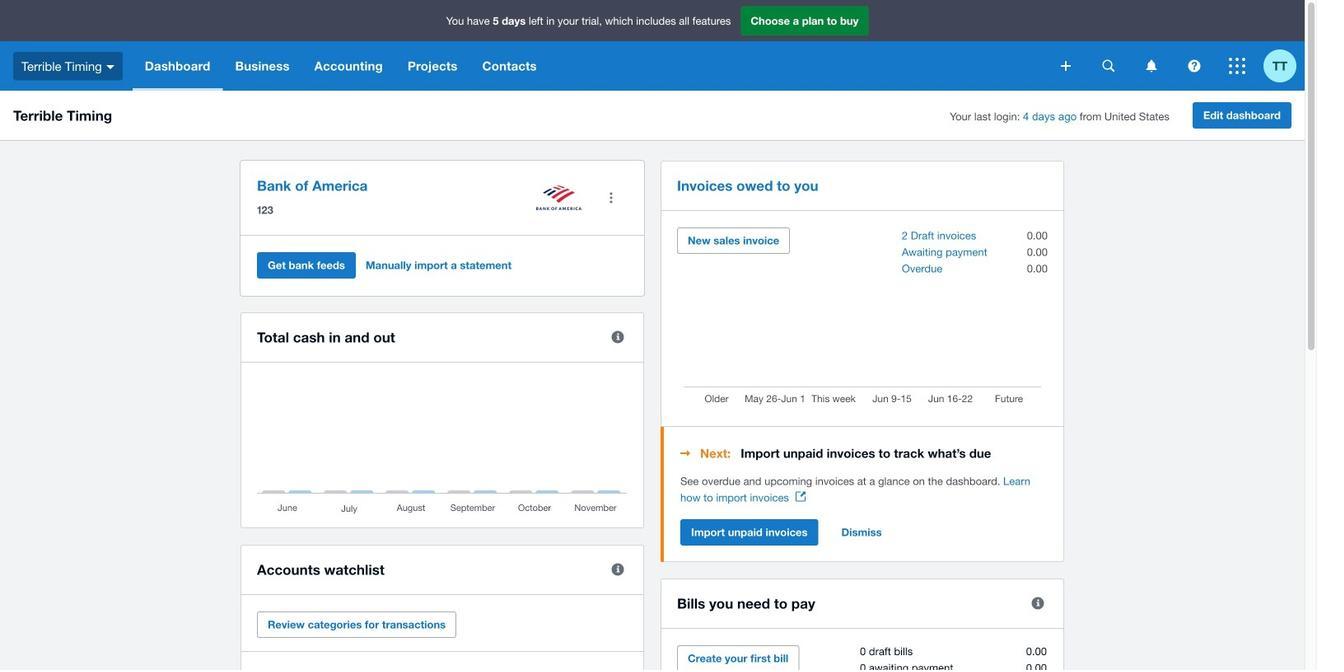 Task type: describe. For each thing, give the bounding box(es) containing it.
1 horizontal spatial svg image
[[1189, 60, 1201, 72]]

1 horizontal spatial svg image
[[1103, 60, 1115, 72]]

0 horizontal spatial svg image
[[1061, 61, 1071, 71]]

bank of america image
[[537, 185, 582, 210]]

opens in a new tab image
[[796, 492, 806, 501]]



Task type: locate. For each thing, give the bounding box(es) containing it.
banner
[[0, 0, 1305, 91]]

manage menu toggle image
[[595, 181, 628, 214]]

svg image
[[1230, 58, 1246, 74], [1189, 60, 1201, 72], [1061, 61, 1071, 71]]

heading
[[681, 443, 1048, 463]]

svg image
[[1103, 60, 1115, 72], [1147, 60, 1157, 72], [106, 65, 114, 69]]

panel body document
[[681, 473, 1048, 506], [681, 473, 1048, 506]]

2 horizontal spatial svg image
[[1147, 60, 1157, 72]]

0 horizontal spatial svg image
[[106, 65, 114, 69]]

empty state widget for the total cash in and out feature, displaying a column graph summarising bank transaction data as total money in versus total money out across all connected bank accounts, enabling a visual comparison of the two amounts. image
[[257, 379, 628, 515]]

2 horizontal spatial svg image
[[1230, 58, 1246, 74]]

empty state of the bills widget with a 'create your first bill' button and an unpopulated column graph. image
[[677, 645, 1048, 670]]



Task type: vqa. For each thing, say whether or not it's contained in the screenshot.
checkbox
no



